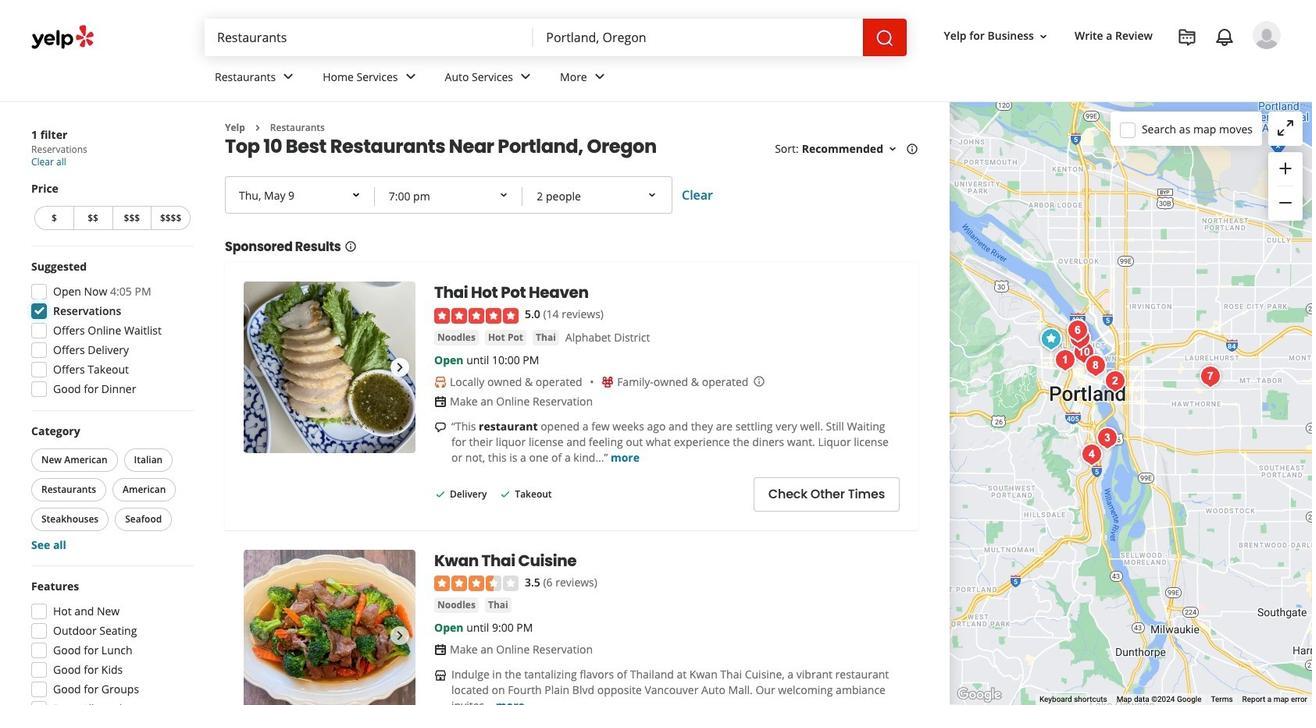 Task type: describe. For each thing, give the bounding box(es) containing it.
16 reservation v2 image
[[434, 644, 447, 657]]

projects image
[[1178, 28, 1196, 47]]

zoom out image
[[1276, 194, 1295, 213]]

2 24 chevron down v2 image from the left
[[401, 67, 420, 86]]

gilda's italian restaurant image
[[1050, 345, 1081, 376]]

5 star rating image
[[434, 308, 519, 324]]

thai hot pot heaven image
[[1036, 324, 1067, 355]]

next image
[[390, 627, 409, 646]]

zoom in image
[[1276, 159, 1295, 178]]

al hawr image
[[1092, 423, 1123, 454]]

16 bizhouse v2 image
[[434, 670, 447, 683]]

1 24 chevron down v2 image from the left
[[279, 67, 298, 86]]

previous image
[[250, 359, 269, 378]]

16 reservation v2 image
[[434, 396, 447, 408]]

0 horizontal spatial thai hot pot heaven image
[[244, 282, 415, 454]]

kwan thai cuisine image
[[244, 550, 415, 706]]

via delizia image
[[1062, 315, 1093, 346]]

none field the address, neighborhood, city, state or zip
[[534, 19, 863, 56]]

16 checkmark v2 image
[[434, 489, 447, 501]]

none field the things to do, nail salons, plumbers
[[205, 19, 534, 56]]

previous image
[[250, 627, 269, 646]]

clarklewis image
[[1100, 366, 1131, 397]]

norah image
[[1195, 361, 1226, 392]]

eleni's philoxenia image
[[1068, 337, 1100, 368]]

Select a date text field
[[226, 178, 375, 213]]

16 checkmark v2 image
[[499, 489, 512, 501]]

1 24 chevron down v2 image from the left
[[516, 67, 535, 86]]

generic n. image
[[1253, 21, 1281, 49]]

google image
[[954, 686, 1005, 706]]



Task type: vqa. For each thing, say whether or not it's contained in the screenshot.
&
no



Task type: locate. For each thing, give the bounding box(es) containing it.
expand map image
[[1276, 119, 1295, 137]]

24 chevron down v2 image
[[279, 67, 298, 86], [401, 67, 420, 86]]

next image
[[390, 359, 409, 378]]

search image
[[875, 29, 894, 47]]

16 chevron right v2 image
[[251, 122, 264, 134]]

things to do, nail salons, plumbers search field
[[205, 19, 534, 56]]

1 horizontal spatial 24 chevron down v2 image
[[590, 67, 609, 86]]

group
[[1268, 152, 1303, 221], [31, 181, 194, 234], [27, 259, 194, 402], [28, 424, 194, 554], [27, 579, 194, 706]]

address, neighborhood, city, state or zip search field
[[534, 19, 863, 56]]

slideshow element
[[244, 282, 415, 454], [244, 550, 415, 706]]

16 chevron down v2 image
[[886, 143, 899, 156]]

16 chevron down v2 image
[[1037, 30, 1050, 43]]

16 locally owned v2 image
[[434, 376, 447, 389]]

16 speech v2 image
[[434, 421, 447, 434]]

user actions element
[[931, 20, 1303, 116]]

16 info v2 image
[[344, 241, 357, 253]]

1 horizontal spatial 24 chevron down v2 image
[[401, 67, 420, 86]]

info icon image
[[753, 376, 766, 388], [753, 376, 766, 388]]

thai hot pot heaven image
[[244, 282, 415, 454], [1036, 324, 1067, 355]]

2 none field from the left
[[534, 19, 863, 56]]

16 family owned v2 image
[[601, 376, 614, 389]]

None search field
[[205, 19, 906, 56]]

3.5 star rating image
[[434, 577, 519, 592]]

slideshow element for 3.5 star rating "image" at the left bottom of page
[[244, 550, 415, 706]]

business categories element
[[202, 56, 1281, 102]]

None field
[[205, 19, 534, 56], [534, 19, 863, 56]]

2 24 chevron down v2 image from the left
[[590, 67, 609, 86]]

notifications image
[[1215, 28, 1234, 47]]

16 info v2 image
[[906, 143, 918, 156]]

siam umami image
[[1076, 439, 1107, 471]]

1 none field from the left
[[205, 19, 534, 56]]

2 slideshow element from the top
[[244, 550, 415, 706]]

24 chevron down v2 image
[[516, 67, 535, 86], [590, 67, 609, 86]]

huber's cafe image
[[1080, 350, 1111, 382]]

Cover field
[[524, 180, 669, 214]]

slideshow element for 5 star rating image
[[244, 282, 415, 454]]

1 horizontal spatial thai hot pot heaven image
[[1036, 324, 1067, 355]]

1 vertical spatial slideshow element
[[244, 550, 415, 706]]

0 horizontal spatial 24 chevron down v2 image
[[516, 67, 535, 86]]

1 slideshow element from the top
[[244, 282, 415, 454]]

Time field
[[376, 180, 521, 214]]

0 horizontal spatial 24 chevron down v2 image
[[279, 67, 298, 86]]

map region
[[950, 102, 1312, 706]]

0 vertical spatial slideshow element
[[244, 282, 415, 454]]

momoyama image
[[1064, 323, 1096, 354]]



